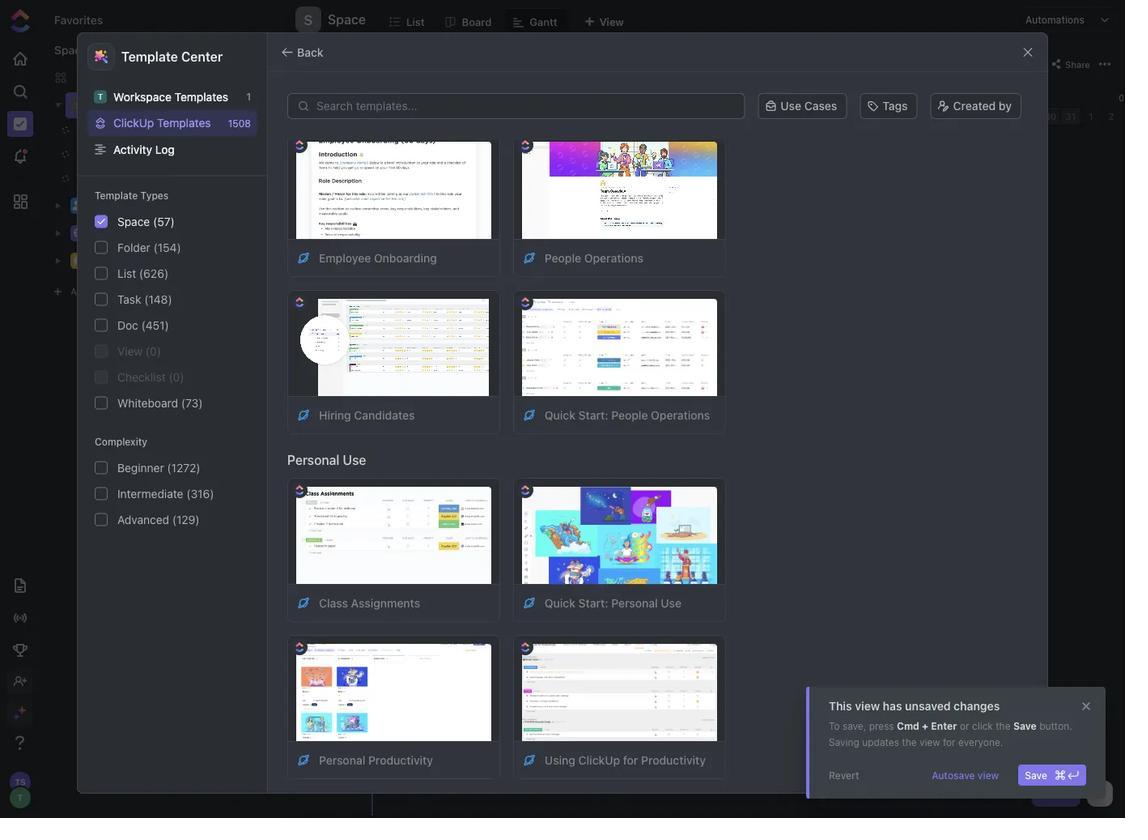 Task type: vqa. For each thing, say whether or not it's contained in the screenshot.


Task type: describe. For each thing, give the bounding box(es) containing it.
4
[[523, 111, 529, 122]]

by
[[1000, 99, 1013, 113]]

1 vertical spatial 17
[[783, 111, 793, 122]]

use inside button
[[781, 99, 802, 113]]

share
[[1066, 59, 1091, 70]]

1 horizontal spatial clickup
[[579, 753, 621, 767]]

0 vertical spatial the
[[997, 720, 1011, 731]]

3 element
[[1123, 108, 1126, 126]]

25 dec - 31 dec element
[[940, 89, 1082, 107]]

view for this
[[856, 699, 881, 713]]

gantt
[[530, 16, 558, 28]]

hiring candidates
[[319, 408, 415, 422]]

8
[[603, 111, 609, 122]]

grocery
[[78, 173, 117, 185]]

updates
[[863, 736, 900, 748]]

add
[[70, 286, 89, 297]]

types
[[141, 190, 169, 201]]

(148)
[[144, 292, 172, 306]]

using clickup for productivity
[[545, 753, 706, 767]]

2 vertical spatial use
[[661, 596, 682, 610]]

18 element
[[799, 108, 819, 126]]

everything link
[[41, 65, 283, 91]]

space right the add
[[91, 286, 120, 297]]

nov for 20
[[281, 93, 298, 103]]

spaces
[[54, 43, 94, 57]]

2 23 element from the left
[[900, 108, 920, 126]]

2 jm from the top
[[376, 278, 385, 285]]

7
[[583, 111, 589, 122]]

0 horizontal spatial 2
[[257, 174, 262, 184]]

personal for personal use
[[288, 452, 340, 468]]

0 horizontal spatial 26
[[308, 93, 319, 103]]

back button
[[275, 39, 333, 65]]

intermediate
[[117, 487, 183, 500]]

16 element
[[758, 108, 778, 126]]

1 horizontal spatial 26
[[358, 111, 369, 122]]

rockstar
[[94, 255, 138, 267]]

autosave
[[932, 770, 976, 781]]

04 dec - 10 dec element
[[516, 89, 657, 107]]

1 vertical spatial people
[[612, 408, 648, 422]]

observatory
[[94, 227, 156, 239]]

11 dec - 17 dec
[[694, 93, 761, 103]]

revert button
[[823, 765, 866, 786]]

comment image
[[74, 255, 83, 265]]

view for autosave
[[978, 770, 1000, 781]]

center
[[181, 49, 223, 64]]

automations
[[1026, 14, 1085, 25]]

(57)
[[153, 215, 175, 228]]

2 banananananananananana from the top
[[393, 276, 518, 287]]

save,
[[843, 720, 867, 731]]

23 inside the 01 23
[[297, 111, 309, 122]]

20 nov - 26 nov element
[[232, 89, 374, 107]]

1 horizontal spatial 2
[[482, 111, 488, 122]]

(0) for view (0)
[[146, 344, 161, 358]]

template center
[[122, 49, 223, 64]]

2 schedule daily link from the top
[[62, 143, 246, 167]]

27 nov - 03 dec
[[409, 93, 480, 103]]

25 for first 25 element from right
[[945, 111, 956, 122]]

1 30 from the left
[[439, 111, 451, 122]]

folder
[[117, 241, 151, 254]]

0 horizontal spatial 10
[[591, 93, 602, 103]]

11 element
[[657, 108, 677, 126]]

- for 17
[[725, 93, 729, 103]]

0 horizontal spatial 24
[[318, 111, 329, 122]]

today
[[376, 129, 399, 138]]

tags button
[[854, 92, 925, 121]]

team
[[94, 199, 121, 212]]

13
[[702, 111, 712, 122]]

has
[[883, 699, 903, 713]]

19
[[824, 111, 834, 122]]

Advanced (129) checkbox
[[95, 513, 108, 526]]

schedule for 1st the schedule daily link from the bottom
[[78, 149, 123, 161]]

1 vertical spatial the
[[903, 736, 917, 748]]

19 element
[[819, 108, 839, 126]]

27 for 1st 27 'element' from right
[[985, 111, 996, 122]]

class
[[319, 596, 348, 610]]

team space
[[94, 199, 155, 212]]

globe image
[[74, 228, 83, 238]]

0 vertical spatial people
[[545, 251, 582, 264]]

list link
[[407, 8, 431, 39]]

button.
[[1040, 720, 1073, 731]]

04 dec - 10 dec
[[551, 93, 621, 103]]

daily for 2nd the schedule daily link from the bottom
[[126, 124, 150, 136]]

2 27 element from the left
[[981, 108, 1001, 126]]

(73)
[[181, 396, 203, 410]]

folder (154)
[[117, 241, 181, 254]]

16
[[763, 111, 773, 122]]

1 schedule daily from the top
[[78, 124, 150, 136]]

add space
[[70, 286, 120, 297]]

2 horizontal spatial 24
[[924, 111, 936, 122]]

5
[[543, 111, 549, 122]]

quick start: personal use
[[545, 596, 682, 610]]

quick for quick start: personal use
[[545, 596, 576, 610]]

1 productivity from the left
[[369, 753, 433, 767]]

1 horizontal spatial 31
[[1067, 111, 1077, 122]]

1 horizontal spatial view
[[920, 736, 941, 748]]

Intermediate (316) checkbox
[[95, 487, 108, 500]]

log
[[155, 143, 175, 156]]

created by button
[[925, 92, 1029, 121]]

0 vertical spatial 17
[[732, 93, 741, 103]]

back
[[297, 45, 324, 59]]

0 horizontal spatial operations
[[585, 251, 644, 264]]

personal productivity
[[319, 753, 433, 767]]

start: for people
[[579, 408, 609, 422]]

space link
[[94, 92, 262, 118]]

22 element
[[880, 108, 900, 126]]

Search templates... text field
[[317, 100, 736, 113]]

14
[[722, 111, 733, 122]]

class assignments
[[319, 596, 421, 610]]

24 inside '18 dec - 24 dec' element
[[873, 93, 885, 103]]

8 dec from the left
[[990, 93, 1007, 103]]

workspace
[[113, 90, 172, 103]]

6 dec from the left
[[847, 93, 864, 103]]

0 horizontal spatial for
[[624, 753, 639, 767]]

2 30 from the left
[[1046, 111, 1057, 122]]

cases
[[805, 99, 838, 113]]

18 dec - 24 dec element
[[799, 89, 940, 107]]

clickup templates
[[113, 116, 211, 130]]

25 for 25 dec - 31 dec
[[976, 93, 987, 103]]

task for task (148)
[[117, 292, 141, 306]]

template for template center
[[122, 49, 178, 64]]

4 dec from the left
[[705, 93, 722, 103]]

+
[[923, 720, 929, 731]]

2 horizontal spatial 2
[[1109, 111, 1115, 122]]

to
[[829, 720, 840, 731]]

team space link
[[94, 193, 262, 219]]

01 23
[[297, 93, 1126, 122]]

hiring
[[319, 408, 351, 422]]

view
[[117, 344, 143, 358]]

schedule for 2nd the schedule daily link from the bottom
[[78, 124, 123, 136]]

checklist (0)
[[117, 370, 184, 384]]

14 element
[[718, 108, 738, 126]]

(626)
[[139, 267, 169, 280]]

3
[[503, 111, 508, 122]]

candidates
[[354, 408, 415, 422]]

quick for quick start: people operations
[[545, 408, 576, 422]]

1 25 element from the left
[[334, 108, 354, 126]]

(1272)
[[167, 461, 201, 474]]

doc
[[117, 318, 138, 332]]

assignees
[[988, 59, 1033, 70]]

2 horizontal spatial 26
[[965, 111, 976, 122]]

space up the space (57)
[[124, 199, 155, 212]]

save inside this view has unsaved changes to save, press cmd + enter or click the save button. saving updates the view for everyone.
[[1014, 720, 1037, 731]]

20 for 20 nov - 26 nov
[[267, 93, 279, 103]]

15 element
[[738, 108, 758, 126]]

created
[[954, 99, 997, 113]]

workspace templates
[[113, 90, 229, 103]]

autosave view
[[932, 770, 1000, 781]]

advanced (129)
[[117, 513, 200, 526]]

28 for second 28 element from the left
[[1005, 111, 1017, 122]]

tara shultz's workspace, , element
[[94, 90, 107, 103]]

18 dec - 24 dec
[[834, 93, 904, 103]]

2 nov from the left
[[321, 93, 338, 103]]

27 nov - 03 dec element
[[374, 89, 516, 107]]

employee onboarding
[[319, 251, 437, 264]]

list for list
[[407, 15, 425, 28]]



Task type: locate. For each thing, give the bounding box(es) containing it.
1 vertical spatial 11
[[662, 111, 671, 122]]

1 horizontal spatial use
[[661, 596, 682, 610]]

29 element down 25 dec - 31 dec element
[[1021, 108, 1042, 126]]

- for 03
[[442, 93, 446, 103]]

1 horizontal spatial 27 element
[[981, 108, 1001, 126]]

6 - from the left
[[1009, 93, 1014, 103]]

2 vertical spatial personal
[[319, 753, 366, 767]]

2 schedule from the top
[[78, 149, 123, 161]]

2 (within from the top
[[521, 276, 553, 287]]

Beginner (1272) checkbox
[[95, 461, 108, 474]]

templates for workspace templates
[[175, 90, 229, 103]]

0 vertical spatial weekend)
[[556, 247, 601, 259]]

20 for 20
[[843, 111, 855, 122]]

27 up "29"
[[409, 93, 420, 103]]

29 element down 27 nov - 03 dec
[[415, 108, 435, 126]]

1 vertical spatial view
[[920, 736, 941, 748]]

28 element down 25 dec - 31 dec element
[[1001, 108, 1021, 126]]

row
[[284, 89, 307, 126]]

2 29 element from the left
[[1021, 108, 1042, 126]]

0 horizontal spatial 23 element
[[293, 108, 313, 126]]

jm
[[376, 249, 385, 257], [376, 278, 385, 285]]

1 horizontal spatial 30
[[1046, 111, 1057, 122]]

20 right the 19 element
[[843, 111, 855, 122]]

27 for first 27 'element' from left
[[379, 111, 389, 122]]

0 horizontal spatial 30 element
[[435, 108, 455, 126]]

24 element
[[313, 108, 334, 126], [920, 108, 940, 126]]

operations
[[585, 251, 644, 264], [651, 408, 711, 422]]

18 inside "18" element
[[803, 111, 814, 122]]

row group
[[284, 126, 307, 816]]

1 29 element from the left
[[415, 108, 435, 126]]

1 jm from the top
[[376, 249, 385, 257]]

1 vertical spatial schedule
[[78, 149, 123, 161]]

view down everyone.
[[978, 770, 1000, 781]]

2 28 from the left
[[1005, 111, 1017, 122]]

template down grocery
[[95, 190, 138, 201]]

(0) right view
[[146, 344, 161, 358]]

10
[[591, 93, 602, 103], [641, 111, 652, 122]]

26 left "29"
[[358, 111, 369, 122]]

assignments
[[351, 596, 421, 610]]

1 vertical spatial 31
[[1067, 111, 1077, 122]]

1 - from the left
[[301, 93, 305, 103]]

0 vertical spatial 31
[[1016, 93, 1026, 103]]

18 for 18
[[803, 111, 814, 122]]

5 - from the left
[[866, 93, 871, 103]]

created by
[[954, 99, 1013, 113]]

4 - from the left
[[725, 93, 729, 103]]

1 vertical spatial start:
[[579, 596, 609, 610]]

2 vertical spatial view
[[978, 770, 1000, 781]]

0 vertical spatial jm banananananananananana (within weekend)
[[376, 247, 601, 259]]

- down back button
[[301, 93, 305, 103]]

28 element left "29"
[[394, 108, 415, 126]]

0 horizontal spatial 23
[[297, 111, 309, 122]]

1 vertical spatial personal
[[612, 596, 658, 610]]

18
[[834, 93, 845, 103], [803, 111, 814, 122]]

30 element down 25 dec - 31 dec element
[[1042, 108, 1062, 126]]

0 horizontal spatial 25 element
[[334, 108, 354, 126]]

25 right tags
[[945, 111, 956, 122]]

save inside button
[[1026, 770, 1048, 781]]

3 dec from the left
[[604, 93, 621, 103]]

1 vertical spatial templates
[[157, 116, 211, 130]]

22
[[884, 111, 895, 122]]

2 vertical spatial 11
[[254, 125, 262, 136]]

23 element
[[293, 108, 313, 126], [900, 108, 920, 126]]

1 horizontal spatial 25 element
[[940, 108, 961, 126]]

0 horizontal spatial 11
[[254, 125, 262, 136]]

1 horizontal spatial 1
[[463, 111, 467, 122]]

None checkbox
[[95, 215, 108, 228], [95, 241, 108, 254], [95, 267, 108, 280], [95, 319, 108, 332], [95, 345, 108, 358], [95, 397, 108, 410], [95, 215, 108, 228], [95, 241, 108, 254], [95, 267, 108, 280], [95, 319, 108, 332], [95, 345, 108, 358], [95, 397, 108, 410]]

28 element
[[394, 108, 415, 126], [1001, 108, 1021, 126]]

schedule down tara shultz's workspace, , element
[[78, 124, 123, 136]]

view (0)
[[117, 344, 161, 358]]

25 left 'by'
[[976, 93, 987, 103]]

space down team space
[[117, 215, 150, 228]]

1 28 from the left
[[398, 111, 410, 122]]

1 horizontal spatial operations
[[651, 408, 711, 422]]

0 horizontal spatial 29 element
[[415, 108, 435, 126]]

1 horizontal spatial 23 element
[[900, 108, 920, 126]]

task for task
[[1053, 788, 1075, 800]]

nov for 27
[[423, 93, 440, 103]]

gantt link
[[530, 9, 564, 39]]

1 horizontal spatial 24
[[873, 93, 885, 103]]

0 vertical spatial template
[[122, 49, 178, 64]]

20 inside 20 nov - 26 nov element
[[267, 93, 279, 103]]

1 nov from the left
[[281, 93, 298, 103]]

21
[[864, 111, 874, 122]]

1 horizontal spatial 28 element
[[1001, 108, 1021, 126]]

1 vertical spatial weekend)
[[556, 276, 601, 287]]

1 23 from the left
[[297, 111, 309, 122]]

space (57)
[[117, 215, 175, 228]]

schedule
[[78, 124, 123, 136], [78, 149, 123, 161]]

1 horizontal spatial 17
[[783, 111, 793, 122]]

templates down center
[[175, 90, 229, 103]]

template up "everything" link
[[122, 49, 178, 64]]

nov inside the 27 nov - 03 dec element
[[423, 93, 440, 103]]

spaces link
[[41, 43, 94, 57]]

1 start: from the top
[[579, 408, 609, 422]]

0 horizontal spatial use
[[343, 452, 366, 468]]

1 down the 27 nov - 03 dec element
[[463, 111, 467, 122]]

25 down 20 nov - 26 nov element
[[338, 111, 349, 122]]

beginner (1272)
[[117, 461, 201, 474]]

assignees button
[[969, 53, 1039, 75]]

clickup right using
[[579, 753, 621, 767]]

list down folder
[[117, 267, 136, 280]]

13 element
[[697, 108, 718, 126]]

2 horizontal spatial nov
[[423, 93, 440, 103]]

grocery link
[[62, 167, 246, 191]]

23 element right "22"
[[900, 108, 920, 126]]

12 element
[[677, 108, 697, 126]]

0 horizontal spatial 20
[[267, 93, 279, 103]]

unsaved
[[906, 699, 951, 713]]

activity log button
[[87, 136, 258, 162]]

20 down back button
[[267, 93, 279, 103]]

20 element
[[839, 108, 859, 126]]

11 inside 11 element
[[662, 111, 671, 122]]

0 vertical spatial clickup
[[113, 116, 154, 130]]

1 vertical spatial clickup
[[579, 753, 621, 767]]

2 24 element from the left
[[920, 108, 940, 126]]

onboarding
[[374, 251, 437, 264]]

1 jm banananananananananana (within weekend) from the top
[[376, 247, 601, 259]]

doc (451)
[[117, 318, 169, 332]]

the
[[997, 720, 1011, 731], [903, 736, 917, 748]]

1 26 element from the left
[[354, 108, 374, 126]]

26 element
[[354, 108, 374, 126], [961, 108, 981, 126]]

dec
[[463, 93, 480, 103], [565, 93, 582, 103], [604, 93, 621, 103], [705, 93, 722, 103], [744, 93, 761, 103], [847, 93, 864, 103], [887, 93, 904, 103], [990, 93, 1007, 103], [1029, 93, 1046, 103]]

enter
[[932, 720, 958, 731]]

25 element right tags
[[940, 108, 961, 126]]

quick start: people operations
[[545, 408, 711, 422]]

1 (within from the top
[[521, 247, 553, 259]]

1 vertical spatial use
[[343, 452, 366, 468]]

0 horizontal spatial 17
[[732, 93, 741, 103]]

1 horizontal spatial 20
[[843, 111, 855, 122]]

31 left "3" element
[[1067, 111, 1077, 122]]

for down the enter
[[944, 736, 956, 748]]

(0)
[[146, 344, 161, 358], [169, 370, 184, 384]]

everything
[[76, 72, 130, 84]]

this
[[829, 699, 853, 713]]

cmd
[[898, 720, 920, 731]]

28 for 2nd 28 element from the right
[[398, 111, 410, 122]]

1 horizontal spatial 30 element
[[1042, 108, 1062, 126]]

27 up today
[[379, 111, 389, 122]]

2 weekend) from the top
[[556, 276, 601, 287]]

- up 14
[[725, 93, 729, 103]]

26 element left "29"
[[354, 108, 374, 126]]

space up back button
[[328, 12, 366, 27]]

1 vertical spatial jm banananananananananana (within weekend)
[[376, 276, 601, 287]]

24 element right tags
[[920, 108, 940, 126]]

27 for 27 nov - 03 dec
[[409, 93, 420, 103]]

1 dec from the left
[[463, 93, 480, 103]]

0 horizontal spatial 31
[[1016, 93, 1026, 103]]

24
[[873, 93, 885, 103], [318, 111, 329, 122], [924, 111, 936, 122]]

use cases
[[781, 99, 838, 113]]

30 down 27 nov - 03 dec
[[439, 111, 451, 122]]

7 dec from the left
[[887, 93, 904, 103]]

template for template types
[[95, 190, 138, 201]]

31 element
[[1062, 108, 1082, 126]]

list for list (626)
[[117, 267, 136, 280]]

1508
[[228, 117, 251, 129]]

personal for personal productivity
[[319, 753, 366, 767]]

board
[[462, 15, 492, 28]]

3 nov from the left
[[423, 93, 440, 103]]

0 vertical spatial schedule
[[78, 124, 123, 136]]

1 vertical spatial (within
[[521, 276, 553, 287]]

0 vertical spatial personal
[[288, 452, 340, 468]]

1 up 1508
[[247, 91, 251, 102]]

- for 26
[[301, 93, 305, 103]]

11 inside 11 dec - 17 dec element
[[694, 93, 703, 103]]

share button
[[1046, 53, 1091, 75]]

2 30 element from the left
[[1042, 108, 1062, 126]]

0 horizontal spatial 28
[[398, 111, 410, 122]]

2 jm banananananananananana (within weekend) from the top
[[376, 276, 601, 287]]

templates up activity log button
[[157, 116, 211, 130]]

0 vertical spatial list
[[407, 15, 425, 28]]

0 vertical spatial view
[[856, 699, 881, 713]]

11 dec - 17 dec element
[[657, 89, 799, 107]]

30 element
[[435, 108, 455, 126], [1042, 108, 1062, 126]]

1 schedule daily link from the top
[[62, 118, 246, 143]]

2 horizontal spatial 11
[[694, 93, 703, 103]]

1 weekend) from the top
[[556, 247, 601, 259]]

1
[[247, 91, 251, 102], [463, 111, 467, 122], [1090, 111, 1094, 122]]

autosave view button
[[926, 765, 1006, 786]]

23 down 20 nov - 26 nov
[[297, 111, 309, 122]]

1 horizontal spatial productivity
[[642, 753, 706, 767]]

1 vertical spatial operations
[[651, 408, 711, 422]]

tags
[[883, 99, 908, 113]]

1 horizontal spatial 24 element
[[920, 108, 940, 126]]

10 element
[[637, 108, 657, 126]]

27 left 'by'
[[985, 111, 996, 122]]

- up '21'
[[866, 93, 871, 103]]

(0) up the (73) on the left of page
[[169, 370, 184, 384]]

nov up "29"
[[423, 93, 440, 103]]

start: for personal
[[579, 596, 609, 610]]

daily up activity
[[126, 124, 150, 136]]

24 element down 20 nov - 26 nov element
[[313, 108, 334, 126]]

2 horizontal spatial 27
[[985, 111, 996, 122]]

0 horizontal spatial nov
[[281, 93, 298, 103]]

user group image
[[72, 200, 85, 210]]

2 quick from the top
[[545, 596, 576, 610]]

23 right 22 element
[[904, 111, 915, 122]]

everyone.
[[959, 736, 1004, 748]]

17 right 16 element
[[783, 111, 793, 122]]

30 left 31 element
[[1046, 111, 1057, 122]]

schedule daily up grocery
[[78, 149, 150, 161]]

1 horizontal spatial (0)
[[169, 370, 184, 384]]

for
[[944, 736, 956, 748], [624, 753, 639, 767]]

1 vertical spatial 18
[[803, 111, 814, 122]]

0 vertical spatial quick
[[545, 408, 576, 422]]

2 25 element from the left
[[940, 108, 961, 126]]

11 for 11 dec - 17 dec
[[694, 93, 703, 103]]

17 up 14 element
[[732, 93, 741, 103]]

or
[[961, 720, 970, 731]]

save button
[[1019, 765, 1087, 786]]

0 horizontal spatial view
[[856, 699, 881, 713]]

(316)
[[187, 487, 214, 500]]

jm down employee onboarding
[[376, 278, 385, 285]]

26
[[308, 93, 319, 103], [358, 111, 369, 122], [965, 111, 976, 122]]

1 horizontal spatial 10
[[641, 111, 652, 122]]

2 schedule daily from the top
[[78, 149, 150, 161]]

schedule up grocery
[[78, 149, 123, 161]]

1 30 element from the left
[[435, 108, 455, 126]]

2 horizontal spatial 1
[[1090, 111, 1094, 122]]

jm banananananananananana (within weekend)
[[376, 247, 601, 259], [376, 276, 601, 287]]

clickup up activity
[[113, 116, 154, 130]]

1 vertical spatial schedule daily
[[78, 149, 150, 161]]

t
[[98, 92, 103, 101]]

25 element down 20 nov - 26 nov element
[[334, 108, 354, 126]]

0 vertical spatial 10
[[591, 93, 602, 103]]

beginner
[[117, 461, 164, 474]]

20 inside 20 element
[[843, 111, 855, 122]]

1 vertical spatial task
[[1053, 788, 1075, 800]]

26 down back
[[308, 93, 319, 103]]

- down assignees
[[1009, 93, 1014, 103]]

0 vertical spatial use
[[781, 99, 802, 113]]

1 vertical spatial (0)
[[169, 370, 184, 384]]

daily left log
[[126, 149, 150, 161]]

nov down back button
[[281, 93, 298, 103]]

21 element
[[859, 108, 880, 126]]

- left 03
[[442, 93, 446, 103]]

30 element down the 27 nov - 03 dec element
[[435, 108, 455, 126]]

board link
[[462, 8, 498, 39]]

people operations
[[545, 251, 644, 264]]

26 element left 'by'
[[961, 108, 981, 126]]

1 vertical spatial template
[[95, 190, 138, 201]]

task up doc
[[117, 292, 141, 306]]

space button
[[322, 2, 366, 37]]

2
[[482, 111, 488, 122], [1109, 111, 1115, 122], [257, 174, 262, 184]]

- for 10
[[585, 93, 589, 103]]

01 jan - 07 jan element
[[1082, 89, 1126, 107]]

26 left 'by'
[[965, 111, 976, 122]]

1 24 element from the left
[[313, 108, 334, 126]]

save down button.
[[1026, 770, 1048, 781]]

space inside button
[[328, 12, 366, 27]]

9
[[623, 111, 629, 122]]

2 - from the left
[[442, 93, 446, 103]]

0 horizontal spatial task
[[117, 292, 141, 306]]

6
[[563, 111, 569, 122]]

0 horizontal spatial 18
[[803, 111, 814, 122]]

2 26 element from the left
[[961, 108, 981, 126]]

2 28 element from the left
[[1001, 108, 1021, 126]]

task (148)
[[117, 292, 172, 306]]

11 up 13
[[694, 93, 703, 103]]

clickup
[[113, 116, 154, 130], [579, 753, 621, 767]]

29 element
[[415, 108, 435, 126], [1021, 108, 1042, 126]]

17 element
[[778, 108, 799, 126]]

0 vertical spatial (within
[[521, 247, 553, 259]]

2 23 from the left
[[904, 111, 915, 122]]

18 for 18 dec - 24 dec
[[834, 93, 845, 103]]

01
[[1120, 93, 1126, 103]]

whiteboard
[[117, 396, 178, 410]]

1 horizontal spatial 26 element
[[961, 108, 981, 126]]

28 down 25 dec - 31 dec
[[1005, 111, 1017, 122]]

tree grid
[[284, 89, 307, 816]]

0 horizontal spatial 27
[[379, 111, 389, 122]]

0 vertical spatial operations
[[585, 251, 644, 264]]

(154)
[[154, 241, 181, 254]]

0 vertical spatial schedule daily
[[78, 124, 150, 136]]

daily for 1st the schedule daily link from the bottom
[[126, 149, 150, 161]]

activity log
[[113, 143, 175, 156]]

use cases button
[[758, 93, 848, 119]]

for right using
[[624, 753, 639, 767]]

27 element
[[374, 108, 394, 126], [981, 108, 1001, 126]]

0 horizontal spatial 1
[[247, 91, 251, 102]]

2 daily from the top
[[126, 149, 150, 161]]

revert
[[829, 770, 860, 781]]

2 start: from the top
[[579, 596, 609, 610]]

1 vertical spatial daily
[[126, 149, 150, 161]]

created by button
[[931, 93, 1022, 119]]

schedule daily up activity
[[78, 124, 150, 136]]

2 dec from the left
[[565, 93, 582, 103]]

1 schedule from the top
[[78, 124, 123, 136]]

1 27 element from the left
[[374, 108, 394, 126]]

the down cmd on the bottom right of page
[[903, 736, 917, 748]]

1 horizontal spatial the
[[997, 720, 1011, 731]]

1 banananananananananana from the top
[[393, 247, 518, 259]]

18 inside '18 dec - 24 dec' element
[[834, 93, 845, 103]]

None checkbox
[[95, 293, 108, 306], [95, 371, 108, 384], [95, 293, 108, 306], [95, 371, 108, 384]]

11 right 1508
[[254, 125, 262, 136]]

0 vertical spatial jm
[[376, 249, 385, 257]]

3 - from the left
[[585, 93, 589, 103]]

favorites button
[[54, 13, 103, 27]]

this view has unsaved changes to save, press cmd + enter or click the save button. saving updates the view for everyone.
[[829, 699, 1073, 748]]

11 for 11 element
[[662, 111, 671, 122]]

0 horizontal spatial 30
[[439, 111, 451, 122]]

0 vertical spatial (0)
[[146, 344, 161, 358]]

observatory link
[[94, 220, 262, 246]]

11 right 10 element
[[662, 111, 671, 122]]

25 for first 25 element from the left
[[338, 111, 349, 122]]

1 vertical spatial banananananananananana
[[393, 276, 518, 287]]

17
[[732, 93, 741, 103], [783, 111, 793, 122]]

for inside this view has unsaved changes to save, press cmd + enter or click the save button. saving updates the view for everyone.
[[944, 736, 956, 748]]

31 right 'by'
[[1016, 93, 1026, 103]]

Search tasks... text field
[[333, 53, 503, 75]]

28
[[398, 111, 410, 122], [1005, 111, 1017, 122]]

activity
[[113, 143, 152, 156]]

space down everything
[[94, 99, 125, 111]]

0 horizontal spatial the
[[903, 736, 917, 748]]

0 vertical spatial save
[[1014, 720, 1037, 731]]

1 right 31 element
[[1090, 111, 1094, 122]]

templates for clickup templates
[[157, 116, 211, 130]]

list up 'search tasks...' text field at top
[[407, 15, 425, 28]]

productivity
[[369, 753, 433, 767], [642, 753, 706, 767]]

view down "+"
[[920, 736, 941, 748]]

task
[[117, 292, 141, 306], [1053, 788, 1075, 800]]

- for 24
[[866, 93, 871, 103]]

2 horizontal spatial view
[[978, 770, 1000, 781]]

0 horizontal spatial people
[[545, 251, 582, 264]]

1 vertical spatial quick
[[545, 596, 576, 610]]

5 dec from the left
[[744, 93, 761, 103]]

jm right the 'employee'
[[376, 249, 385, 257]]

banananananananananana
[[393, 247, 518, 259], [393, 276, 518, 287]]

23 element down 20 nov - 26 nov element
[[293, 108, 313, 126]]

2 horizontal spatial 25
[[976, 93, 987, 103]]

the right click
[[997, 720, 1011, 731]]

1 23 element from the left
[[293, 108, 313, 126]]

1 quick from the top
[[545, 408, 576, 422]]

nov down back
[[321, 93, 338, 103]]

2 horizontal spatial use
[[781, 99, 802, 113]]

0 horizontal spatial clickup
[[113, 116, 154, 130]]

rockstar link
[[94, 248, 262, 274]]

29 element containing 29
[[415, 108, 435, 126]]

- up 7
[[585, 93, 589, 103]]

28 left "29"
[[398, 111, 410, 122]]

1 horizontal spatial task
[[1053, 788, 1075, 800]]

0 vertical spatial daily
[[126, 124, 150, 136]]

03
[[449, 93, 461, 103]]

favorites
[[54, 13, 103, 27]]

9 dec from the left
[[1029, 93, 1046, 103]]

2 productivity from the left
[[642, 753, 706, 767]]

use cases button
[[752, 92, 854, 121]]

task down save button
[[1053, 788, 1075, 800]]

complexity
[[95, 436, 148, 448]]

view inside 'button'
[[978, 770, 1000, 781]]

- for 31
[[1009, 93, 1014, 103]]

1 daily from the top
[[126, 124, 150, 136]]

save left button.
[[1014, 720, 1037, 731]]

personal use
[[288, 452, 366, 468]]

25 element
[[334, 108, 354, 126], [940, 108, 961, 126]]

0 horizontal spatial 25
[[338, 111, 349, 122]]

changes
[[954, 699, 1001, 713]]

1 28 element from the left
[[394, 108, 415, 126]]

view up save, at the bottom right of page
[[856, 699, 881, 713]]

(0) for checklist (0)
[[169, 370, 184, 384]]



